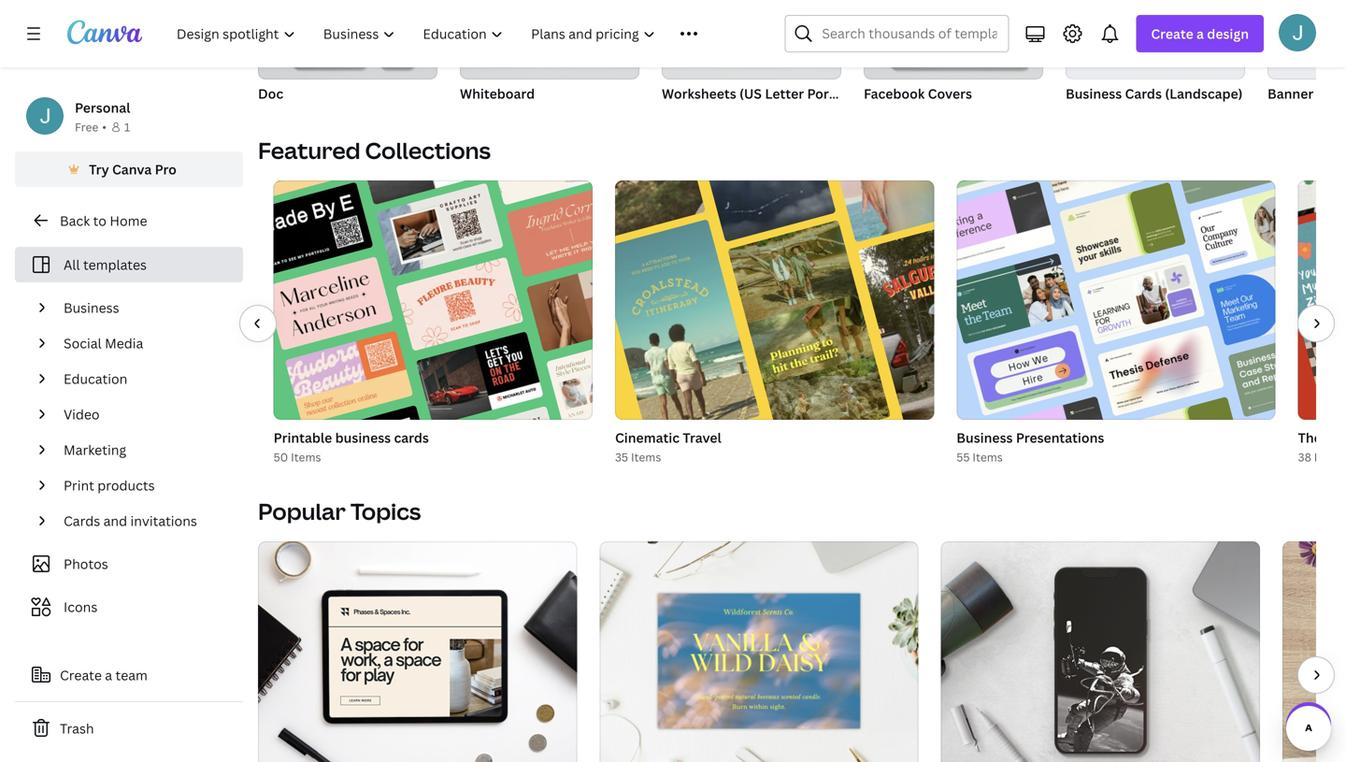Task type: vqa. For each thing, say whether or not it's contained in the screenshot.
with
no



Task type: describe. For each thing, give the bounding box(es) containing it.
worksheets (us letter portrait)
[[662, 85, 861, 102]]

printable business cards link
[[274, 427, 593, 448]]

business for business presentations 55 items
[[957, 429, 1013, 447]]

all templates
[[64, 256, 147, 274]]

social
[[64, 334, 102, 352]]

create a design button
[[1137, 15, 1265, 52]]

banner
[[1268, 85, 1314, 102]]

letter
[[765, 85, 804, 102]]

cinematic travel 35 items
[[615, 429, 722, 465]]

•
[[102, 119, 107, 135]]

2 worksheet (us letter portrait) image from the left
[[715, 0, 789, 64]]

doc link
[[258, 0, 438, 106]]

whiteboard
[[460, 85, 535, 102]]

canva
[[112, 160, 152, 178]]

business cards (landscape) link
[[1066, 0, 1246, 106]]

social media link
[[56, 325, 232, 361]]

invitations
[[131, 512, 197, 530]]

cards and invitations link
[[56, 503, 232, 539]]

create for create a design
[[1152, 25, 1194, 43]]

travel
[[683, 429, 722, 447]]

john smith image
[[1280, 14, 1317, 51]]

banner (land
[[1268, 85, 1347, 102]]

popular topics
[[258, 496, 421, 527]]

facebook
[[864, 85, 925, 102]]

1 business card (landscape) image from the left
[[1066, 0, 1246, 79]]

business cards (landscape)
[[1066, 85, 1244, 102]]

photos link
[[26, 546, 232, 582]]

business card (landscape) image inside business cards (landscape) link
[[1108, 0, 1205, 31]]

1 facebook cover image from the left
[[864, 0, 1044, 80]]

small business image
[[258, 542, 577, 762]]

doc
[[258, 85, 284, 102]]

55
[[957, 449, 970, 465]]

1 banner (landscape) image from the left
[[1268, 0, 1347, 80]]

1 whiteboard image from the left
[[460, 0, 640, 80]]

templates
[[83, 256, 147, 274]]

featured collections
[[258, 135, 491, 166]]

video link
[[56, 397, 232, 432]]

(us
[[740, 85, 762, 102]]

items for cinematic travel
[[631, 449, 662, 465]]

whiteboard link
[[460, 0, 640, 106]]

vintage image
[[1283, 542, 1347, 762]]

business link
[[56, 290, 232, 325]]

0 vertical spatial cards
[[1126, 85, 1163, 102]]

business for business
[[64, 299, 119, 317]]

coll
[[1325, 429, 1347, 447]]

banner (land link
[[1268, 0, 1347, 106]]

team
[[116, 666, 148, 684]]

icons link
[[26, 589, 232, 625]]

marketing link
[[56, 432, 232, 468]]

the coll link
[[1299, 427, 1347, 448]]

worksheets (us letter portrait) link
[[662, 0, 861, 106]]

free
[[75, 119, 98, 135]]

business presentations 55 items
[[957, 429, 1105, 465]]

trash link
[[15, 710, 243, 747]]

video
[[64, 405, 100, 423]]

pro
[[155, 160, 177, 178]]

portrait)
[[808, 85, 861, 102]]

(landscape)
[[1166, 85, 1244, 102]]

facebook covers link
[[864, 0, 1044, 106]]

the
[[1299, 429, 1322, 447]]

items inside printable business cards 50 items
[[291, 449, 321, 465]]

popular
[[258, 496, 346, 527]]

Search search field
[[822, 16, 997, 51]]



Task type: locate. For each thing, give the bounding box(es) containing it.
collections
[[365, 135, 491, 166]]

worksheet (us letter portrait) image
[[662, 0, 842, 80], [715, 0, 789, 64]]

1 horizontal spatial create
[[1152, 25, 1194, 43]]

0 vertical spatial a
[[1197, 25, 1205, 43]]

items down cinematic
[[631, 449, 662, 465]]

business presentations link
[[957, 427, 1276, 448]]

photos
[[64, 555, 108, 573]]

trash
[[60, 720, 94, 737]]

the coll 38 items
[[1299, 429, 1347, 465]]

print products
[[64, 477, 155, 494]]

social media
[[64, 334, 143, 352]]

facebook cover image
[[864, 0, 1044, 80], [889, 0, 1019, 49]]

None search field
[[785, 15, 1010, 52]]

a inside create a team button
[[105, 666, 112, 684]]

education link
[[56, 361, 232, 397]]

business for business cards (landscape)
[[1066, 85, 1123, 102]]

space image
[[942, 542, 1261, 762]]

top level navigation element
[[165, 15, 740, 52], [165, 15, 740, 52]]

0 horizontal spatial cards
[[64, 512, 100, 530]]

0 horizontal spatial create
[[60, 666, 102, 684]]

business card (landscape) image
[[1066, 0, 1246, 79], [1108, 0, 1205, 31]]

create left 'team' on the bottom
[[60, 666, 102, 684]]

1
[[124, 119, 130, 135]]

50
[[274, 449, 288, 465]]

items down 'printable'
[[291, 449, 321, 465]]

all
[[64, 256, 80, 274]]

printable business cards 50 items
[[274, 429, 429, 465]]

back to home link
[[15, 202, 243, 239]]

media
[[105, 334, 143, 352]]

back
[[60, 212, 90, 230]]

business
[[335, 429, 391, 447]]

printable
[[274, 429, 332, 447]]

cards
[[1126, 85, 1163, 102], [64, 512, 100, 530]]

featured
[[258, 135, 361, 166]]

personal
[[75, 99, 130, 116]]

1 vertical spatial cards
[[64, 512, 100, 530]]

business card (landscape) image up business cards (landscape)
[[1066, 0, 1246, 79]]

cards left (landscape) on the right of page
[[1126, 85, 1163, 102]]

1 horizontal spatial business
[[957, 429, 1013, 447]]

business card (landscape) image left design
[[1108, 0, 1205, 31]]

(land
[[1317, 85, 1347, 102]]

marketing
[[64, 441, 126, 459]]

back to home
[[60, 212, 147, 230]]

covers
[[928, 85, 973, 102]]

2 vertical spatial business
[[957, 429, 1013, 447]]

items for the coll
[[1315, 449, 1345, 465]]

items inside business presentations 55 items
[[973, 449, 1003, 465]]

1 worksheet (us letter portrait) image from the left
[[662, 0, 842, 80]]

try canva pro button
[[15, 152, 243, 187]]

to
[[93, 212, 107, 230]]

create for create a team
[[60, 666, 102, 684]]

1 horizontal spatial cards
[[1126, 85, 1163, 102]]

try canva pro
[[89, 160, 177, 178]]

business
[[1066, 85, 1123, 102], [64, 299, 119, 317], [957, 429, 1013, 447]]

1 horizontal spatial a
[[1197, 25, 1205, 43]]

3 items from the left
[[973, 449, 1003, 465]]

1 vertical spatial a
[[105, 666, 112, 684]]

design
[[1208, 25, 1250, 43]]

2 facebook cover image from the left
[[889, 0, 1019, 49]]

items for business presentations
[[973, 449, 1003, 465]]

create a team button
[[15, 657, 243, 694]]

1 items from the left
[[291, 449, 321, 465]]

banner (landscape) image
[[1268, 0, 1347, 80], [1289, 0, 1347, 48]]

2 whiteboard image from the left
[[478, 0, 622, 51]]

cards left 'and'
[[64, 512, 100, 530]]

cinematic
[[615, 429, 680, 447]]

0 vertical spatial create
[[1152, 25, 1194, 43]]

print
[[64, 477, 94, 494]]

free •
[[75, 119, 107, 135]]

items inside the coll 38 items
[[1315, 449, 1345, 465]]

a for team
[[105, 666, 112, 684]]

create a design
[[1152, 25, 1250, 43]]

2 business card (landscape) image from the left
[[1108, 0, 1205, 31]]

aesthetic image
[[600, 542, 919, 762]]

try
[[89, 160, 109, 178]]

and
[[103, 512, 127, 530]]

education
[[64, 370, 127, 388]]

38
[[1299, 449, 1312, 465]]

home
[[110, 212, 147, 230]]

4 items from the left
[[1315, 449, 1345, 465]]

whiteboard image
[[460, 0, 640, 80], [478, 0, 622, 51]]

35
[[615, 449, 629, 465]]

a for design
[[1197, 25, 1205, 43]]

banner (landscape) image inside banner (land link
[[1289, 0, 1347, 48]]

a inside create a design 'dropdown button'
[[1197, 25, 1205, 43]]

cinematic travel link
[[615, 427, 935, 448]]

a left 'team' on the bottom
[[105, 666, 112, 684]]

items down coll
[[1315, 449, 1345, 465]]

facebook covers
[[864, 85, 973, 102]]

worksheets
[[662, 85, 737, 102]]

items
[[291, 449, 321, 465], [631, 449, 662, 465], [973, 449, 1003, 465], [1315, 449, 1345, 465]]

1 vertical spatial create
[[60, 666, 102, 684]]

create left design
[[1152, 25, 1194, 43]]

icons
[[64, 598, 98, 616]]

1 vertical spatial business
[[64, 299, 119, 317]]

2 items from the left
[[631, 449, 662, 465]]

0 horizontal spatial business
[[64, 299, 119, 317]]

items right 55
[[973, 449, 1003, 465]]

presentations
[[1017, 429, 1105, 447]]

topics
[[351, 496, 421, 527]]

create a team
[[60, 666, 148, 684]]

0 horizontal spatial a
[[105, 666, 112, 684]]

cards and invitations
[[64, 512, 197, 530]]

products
[[98, 477, 155, 494]]

0 vertical spatial business
[[1066, 85, 1123, 102]]

create inside button
[[60, 666, 102, 684]]

business inside business presentations 55 items
[[957, 429, 1013, 447]]

a
[[1197, 25, 1205, 43], [105, 666, 112, 684]]

create inside 'dropdown button'
[[1152, 25, 1194, 43]]

a left design
[[1197, 25, 1205, 43]]

items inside cinematic travel 35 items
[[631, 449, 662, 465]]

print products link
[[56, 468, 232, 503]]

cards
[[394, 429, 429, 447]]

create
[[1152, 25, 1194, 43], [60, 666, 102, 684]]

2 horizontal spatial business
[[1066, 85, 1123, 102]]

2 banner (landscape) image from the left
[[1289, 0, 1347, 48]]

doc image
[[258, 0, 438, 80], [258, 0, 438, 80]]



